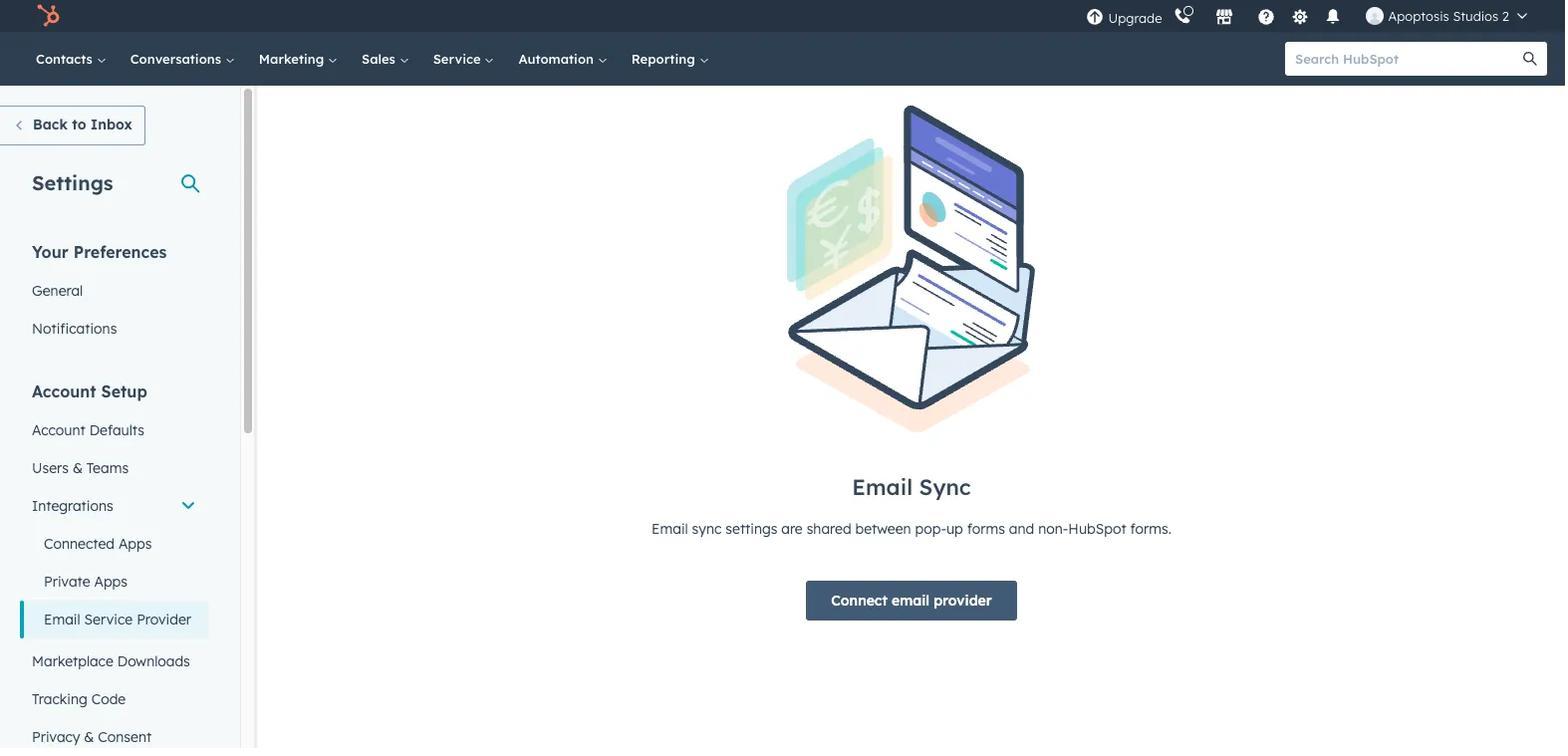 Task type: vqa. For each thing, say whether or not it's contained in the screenshot.
or to the bottom
no



Task type: describe. For each thing, give the bounding box(es) containing it.
forms
[[968, 520, 1006, 538]]

shared
[[807, 520, 852, 538]]

back to inbox link
[[0, 106, 145, 146]]

calling icon image
[[1175, 8, 1193, 26]]

hubspot
[[1069, 520, 1127, 538]]

private apps link
[[20, 563, 208, 601]]

email for email sync settings are shared between pop-up forms and non-hubspot forms.
[[652, 520, 688, 538]]

settings image
[[1292, 8, 1310, 26]]

hubspot image
[[36, 4, 60, 28]]

email for email service provider
[[44, 611, 80, 629]]

connected
[[44, 535, 115, 553]]

sync
[[920, 473, 972, 501]]

non-
[[1039, 520, 1069, 538]]

search image
[[1524, 52, 1538, 66]]

calling icon button
[[1167, 3, 1201, 29]]

marketing
[[259, 51, 328, 67]]

upgrade
[[1109, 9, 1163, 25]]

users
[[32, 460, 69, 477]]

your preferences
[[32, 242, 167, 262]]

search button
[[1514, 42, 1548, 76]]

tracking code
[[32, 691, 126, 709]]

2
[[1503, 8, 1510, 24]]

inbox
[[91, 116, 132, 134]]

email service provider
[[44, 611, 191, 629]]

reporting link
[[620, 32, 721, 86]]

apoptosis studios 2 button
[[1355, 0, 1540, 32]]

connect
[[832, 592, 888, 610]]

account defaults
[[32, 422, 144, 440]]

account setup element
[[20, 381, 208, 749]]

email sync settings are shared between pop-up forms and non-hubspot forms.
[[652, 520, 1172, 538]]

apoptosis studios 2
[[1389, 8, 1510, 24]]

sync
[[692, 520, 722, 538]]

setup
[[101, 382, 147, 402]]

to
[[72, 116, 86, 134]]

marketplace downloads
[[32, 653, 190, 671]]

and
[[1010, 520, 1035, 538]]

marketplaces image
[[1217, 9, 1234, 27]]

account setup
[[32, 382, 147, 402]]

upgrade image
[[1087, 8, 1105, 26]]

notifications link
[[20, 310, 208, 348]]

email for email sync
[[853, 473, 913, 501]]

up
[[947, 520, 964, 538]]

integrations
[[32, 497, 113, 515]]

Search HubSpot search field
[[1286, 42, 1530, 76]]

general
[[32, 282, 83, 300]]

users & teams
[[32, 460, 129, 477]]

tara schultz image
[[1367, 7, 1385, 25]]

privacy & consent link
[[20, 719, 208, 749]]

sales
[[362, 51, 399, 67]]

service inside account setup "element"
[[84, 611, 133, 629]]

service link
[[421, 32, 507, 86]]

marketing link
[[247, 32, 350, 86]]

email
[[892, 592, 930, 610]]

apoptosis
[[1389, 8, 1450, 24]]

forms.
[[1131, 520, 1172, 538]]

reporting
[[632, 51, 699, 67]]

contacts link
[[24, 32, 118, 86]]

tracking
[[32, 691, 88, 709]]



Task type: locate. For each thing, give the bounding box(es) containing it.
users & teams link
[[20, 450, 208, 487]]

0 vertical spatial service
[[433, 51, 485, 67]]

code
[[91, 691, 126, 709]]

privacy & consent
[[32, 729, 152, 747]]

1 vertical spatial email
[[652, 520, 688, 538]]

automation
[[519, 51, 598, 67]]

defaults
[[89, 422, 144, 440]]

marketplace downloads link
[[20, 643, 208, 681]]

service inside "link"
[[433, 51, 485, 67]]

1 vertical spatial service
[[84, 611, 133, 629]]

2 horizontal spatial email
[[853, 473, 913, 501]]

email down private
[[44, 611, 80, 629]]

settings
[[32, 170, 113, 195]]

menu
[[1085, 0, 1542, 32]]

0 horizontal spatial email
[[44, 611, 80, 629]]

email left the sync
[[652, 520, 688, 538]]

marketplaces button
[[1205, 0, 1246, 32]]

1 account from the top
[[32, 382, 96, 402]]

preferences
[[73, 242, 167, 262]]

settings
[[726, 520, 778, 538]]

account for account setup
[[32, 382, 96, 402]]

1 vertical spatial &
[[84, 729, 94, 747]]

apps down connected apps link
[[94, 573, 128, 591]]

apps
[[119, 535, 152, 553], [94, 573, 128, 591]]

studios
[[1454, 8, 1499, 24]]

connected apps
[[44, 535, 152, 553]]

privacy
[[32, 729, 80, 747]]

0 vertical spatial email
[[853, 473, 913, 501]]

0 vertical spatial apps
[[119, 535, 152, 553]]

account up users
[[32, 422, 86, 440]]

email up between
[[853, 473, 913, 501]]

service right sales link
[[433, 51, 485, 67]]

conversations
[[130, 51, 225, 67]]

help button
[[1250, 0, 1284, 32]]

& for users
[[73, 460, 83, 477]]

email
[[853, 473, 913, 501], [652, 520, 688, 538], [44, 611, 80, 629]]

back to inbox
[[33, 116, 132, 134]]

1 horizontal spatial service
[[433, 51, 485, 67]]

service down the private apps link
[[84, 611, 133, 629]]

1 horizontal spatial &
[[84, 729, 94, 747]]

connect email provider button
[[807, 581, 1017, 621]]

service
[[433, 51, 485, 67], [84, 611, 133, 629]]

integrations button
[[20, 487, 208, 525]]

email sync
[[853, 473, 972, 501]]

& right users
[[73, 460, 83, 477]]

are
[[782, 520, 803, 538]]

1 vertical spatial apps
[[94, 573, 128, 591]]

connect email provider
[[832, 592, 993, 610]]

2 vertical spatial email
[[44, 611, 80, 629]]

notifications image
[[1325, 9, 1343, 27]]

apps for connected apps
[[119, 535, 152, 553]]

account
[[32, 382, 96, 402], [32, 422, 86, 440]]

your preferences element
[[20, 241, 208, 348]]

connected apps link
[[20, 525, 208, 563]]

account defaults link
[[20, 412, 208, 450]]

between
[[856, 520, 912, 538]]

private apps
[[44, 573, 128, 591]]

sales link
[[350, 32, 421, 86]]

conversations link
[[118, 32, 247, 86]]

0 vertical spatial &
[[73, 460, 83, 477]]

automation link
[[507, 32, 620, 86]]

0 vertical spatial account
[[32, 382, 96, 402]]

settings link
[[1288, 5, 1313, 26]]

email service provider link
[[20, 601, 208, 639]]

notifications
[[32, 320, 117, 338]]

provider
[[934, 592, 993, 610]]

account for account defaults
[[32, 422, 86, 440]]

1 horizontal spatial email
[[652, 520, 688, 538]]

pop-
[[916, 520, 947, 538]]

hubspot link
[[24, 4, 75, 28]]

consent
[[98, 729, 152, 747]]

help image
[[1258, 9, 1276, 27]]

your
[[32, 242, 69, 262]]

provider
[[137, 611, 191, 629]]

menu containing apoptosis studios 2
[[1085, 0, 1542, 32]]

1 vertical spatial account
[[32, 422, 86, 440]]

back
[[33, 116, 68, 134]]

notifications button
[[1317, 0, 1351, 32]]

0 horizontal spatial service
[[84, 611, 133, 629]]

tracking code link
[[20, 681, 208, 719]]

downloads
[[117, 653, 190, 671]]

contacts
[[36, 51, 96, 67]]

& right privacy
[[84, 729, 94, 747]]

private
[[44, 573, 90, 591]]

general link
[[20, 272, 208, 310]]

0 horizontal spatial &
[[73, 460, 83, 477]]

account up account defaults
[[32, 382, 96, 402]]

teams
[[87, 460, 129, 477]]

&
[[73, 460, 83, 477], [84, 729, 94, 747]]

apps for private apps
[[94, 573, 128, 591]]

apps down the integrations button
[[119, 535, 152, 553]]

email inside account setup "element"
[[44, 611, 80, 629]]

marketplace
[[32, 653, 113, 671]]

& for privacy
[[84, 729, 94, 747]]

2 account from the top
[[32, 422, 86, 440]]

account inside "link"
[[32, 422, 86, 440]]



